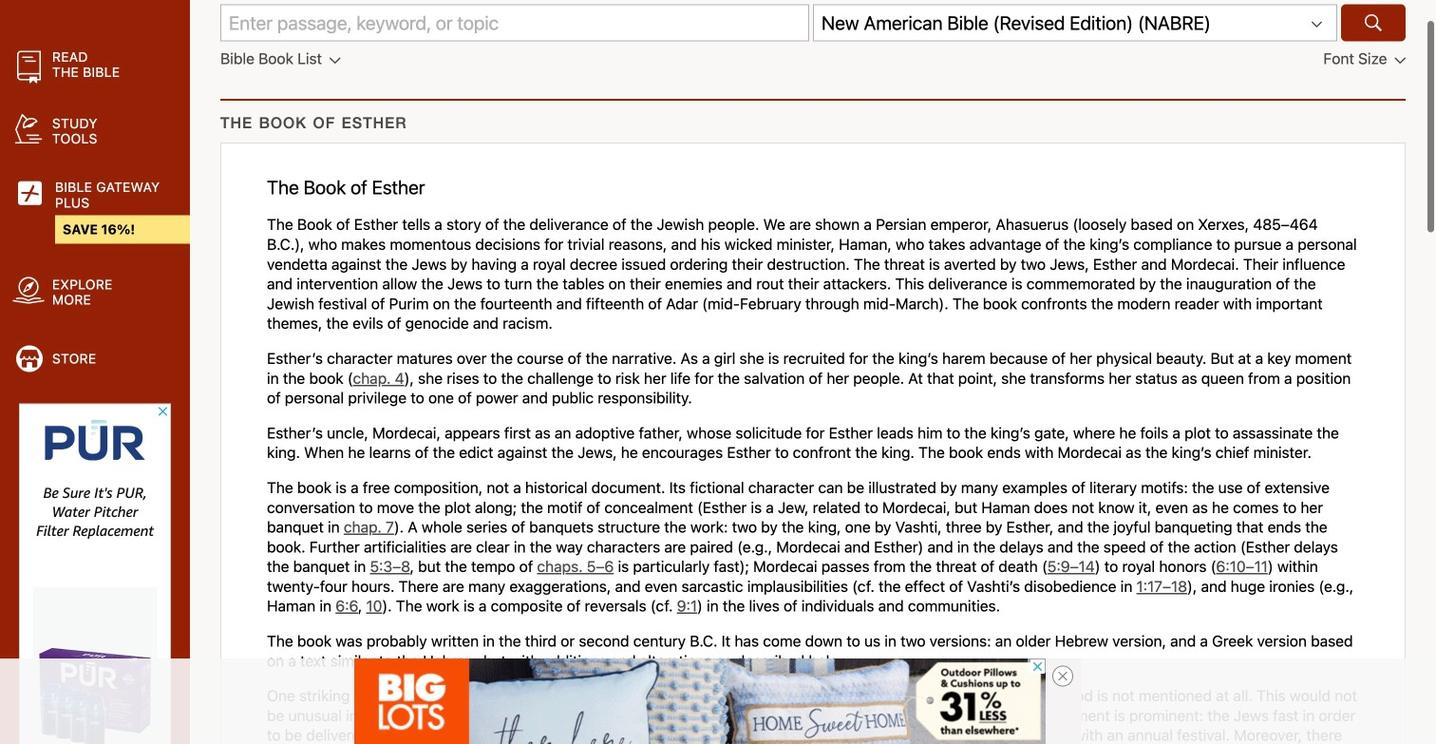 Task type: describe. For each thing, give the bounding box(es) containing it.
Quick Search text field
[[220, 1, 810, 38]]

1 horizontal spatial advertisement element
[[354, 659, 1046, 744]]



Task type: vqa. For each thing, say whether or not it's contained in the screenshot.
Close Sidebar icon
no



Task type: locate. For each thing, give the bounding box(es) containing it.
advertisement element
[[19, 401, 171, 744], [354, 659, 1046, 744]]

None search field
[[220, 1, 1406, 38]]

0 horizontal spatial advertisement element
[[19, 401, 171, 744]]

group
[[220, 98, 1406, 140]]

search image
[[1363, 8, 1386, 31]]



